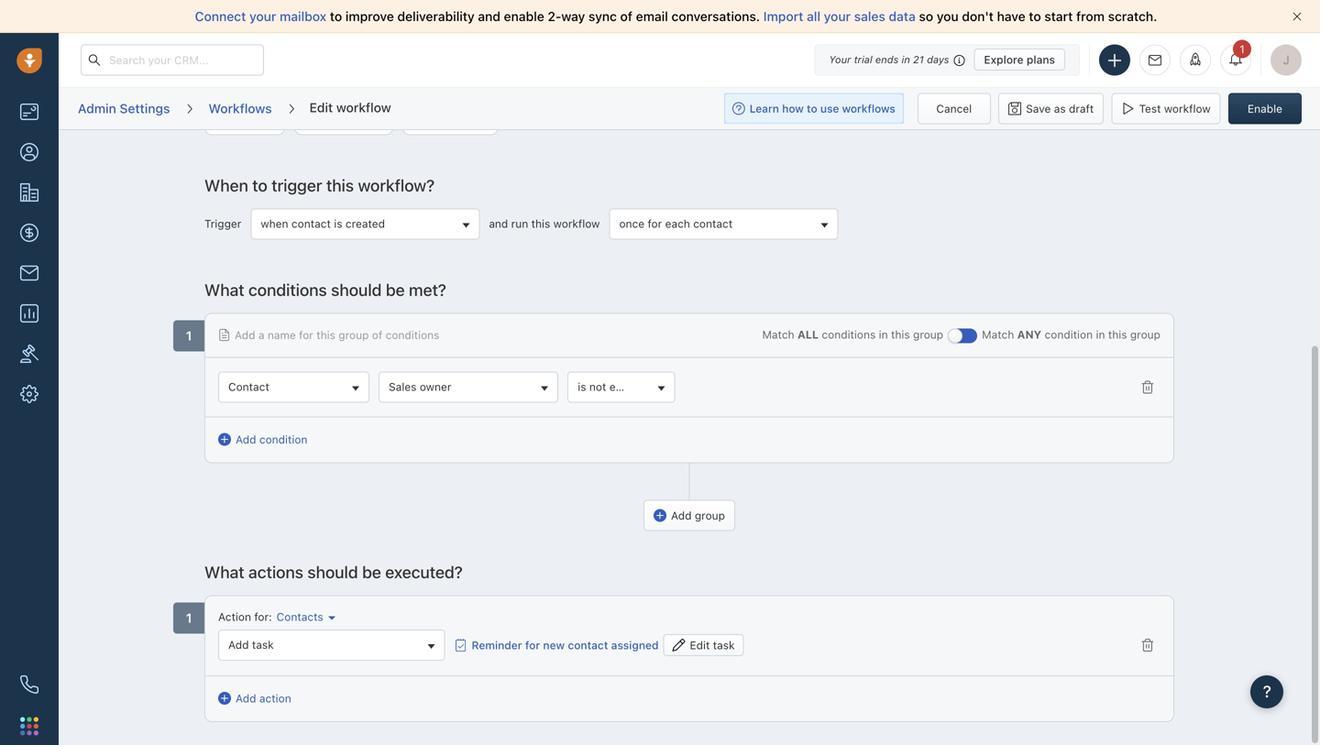 Task type: vqa. For each thing, say whether or not it's contained in the screenshot.
the leftmost conditions
yes



Task type: locate. For each thing, give the bounding box(es) containing it.
in for ends
[[902, 54, 911, 66]]

0 vertical spatial and
[[478, 9, 501, 24]]

2 what from the top
[[205, 563, 245, 583]]

2 horizontal spatial to
[[1030, 9, 1042, 24]]

match
[[763, 328, 795, 341], [983, 328, 1015, 341]]

task
[[252, 639, 274, 652], [713, 639, 735, 652]]

cancel button
[[918, 93, 991, 124]]

edit
[[310, 100, 333, 115], [690, 639, 710, 652]]

add inside "button"
[[236, 692, 256, 705]]

1 horizontal spatial in
[[902, 54, 911, 66]]

0 vertical spatial of
[[621, 9, 633, 24]]

save as draft
[[1027, 102, 1095, 115]]

sales
[[389, 381, 417, 394]]

add condition
[[236, 433, 308, 446]]

for inside reminder for new contact assigned link
[[525, 639, 540, 652]]

2 task from the left
[[713, 639, 735, 652]]

contact for reminder for new contact assigned
[[568, 639, 609, 652]]

your
[[250, 9, 276, 24], [824, 9, 851, 24]]

to right mailbox
[[330, 9, 342, 24]]

your left mailbox
[[250, 9, 276, 24]]

this for match any condition in this group
[[1109, 328, 1128, 341]]

1 vertical spatial should
[[308, 563, 358, 583]]

0 horizontal spatial condition
[[259, 433, 308, 446]]

add inside button
[[671, 510, 692, 523]]

1 horizontal spatial task
[[713, 639, 735, 652]]

1 horizontal spatial is
[[578, 381, 587, 394]]

workflow left once
[[554, 217, 600, 230]]

1 horizontal spatial condition
[[1045, 328, 1094, 341]]

is left created
[[334, 217, 343, 230]]

2 match from the left
[[983, 328, 1015, 341]]

2 horizontal spatial in
[[1097, 328, 1106, 341]]

have
[[998, 9, 1026, 24]]

1 what from the top
[[205, 280, 245, 300]]

for inside once for each contact button
[[648, 217, 662, 230]]

match left all
[[763, 328, 795, 341]]

workflow inside button
[[1165, 102, 1211, 115]]

of down what conditions should be met?
[[372, 329, 383, 342]]

0 horizontal spatial is
[[334, 217, 343, 230]]

1 vertical spatial edit
[[690, 639, 710, 652]]

action
[[218, 611, 251, 624]]

task inside "button"
[[713, 639, 735, 652]]

match left any
[[983, 328, 1015, 341]]

trial
[[855, 54, 873, 66]]

save
[[1027, 102, 1052, 115]]

for left each
[[648, 217, 662, 230]]

sales owner
[[389, 381, 452, 394]]

data
[[889, 9, 916, 24]]

what actions should be executed?
[[205, 563, 463, 583]]

0 horizontal spatial in
[[879, 328, 889, 341]]

created
[[346, 217, 385, 230]]

task down :
[[252, 639, 274, 652]]

what for what conditions should be met?
[[205, 280, 245, 300]]

1 vertical spatial what
[[205, 563, 245, 583]]

should for conditions
[[331, 280, 382, 300]]

workflow
[[336, 100, 391, 115], [1165, 102, 1211, 115], [554, 217, 600, 230]]

run
[[512, 217, 529, 230]]

you
[[937, 9, 959, 24]]

in right all
[[879, 328, 889, 341]]

contacts button
[[272, 610, 336, 625]]

empty
[[610, 381, 642, 394]]

be for met?
[[386, 280, 405, 300]]

group
[[914, 328, 944, 341], [1131, 328, 1161, 341], [339, 329, 369, 342], [695, 510, 726, 523]]

1 vertical spatial condition
[[259, 433, 308, 446]]

for for once for each contact
[[648, 217, 662, 230]]

sales
[[855, 9, 886, 24]]

of right sync
[[621, 9, 633, 24]]

add action link
[[218, 691, 291, 707]]

edit for edit workflow
[[310, 100, 333, 115]]

0 horizontal spatial to
[[252, 176, 268, 195]]

1 task from the left
[[252, 639, 274, 652]]

1 horizontal spatial match
[[983, 328, 1015, 341]]

group for match all conditions in this group
[[914, 328, 944, 341]]

to right the when
[[252, 176, 268, 195]]

0 vertical spatial condition
[[1045, 328, 1094, 341]]

to
[[330, 9, 342, 24], [1030, 9, 1042, 24], [252, 176, 268, 195]]

contact right each
[[694, 217, 733, 230]]

owner
[[420, 381, 452, 394]]

contact right when on the left top of page
[[292, 217, 331, 230]]

0 horizontal spatial workflow
[[336, 100, 391, 115]]

name
[[268, 329, 296, 342]]

should
[[331, 280, 382, 300], [308, 563, 358, 583]]

edit workflow
[[310, 100, 391, 115]]

in left "21"
[[902, 54, 911, 66]]

be left met?
[[386, 280, 405, 300]]

for left 'new'
[[525, 639, 540, 652]]

is inside is not empty button
[[578, 381, 587, 394]]

contact inside button
[[292, 217, 331, 230]]

in
[[902, 54, 911, 66], [879, 328, 889, 341], [1097, 328, 1106, 341]]

for right action
[[254, 611, 269, 624]]

your trial ends in 21 days
[[830, 54, 950, 66]]

conditions right all
[[822, 328, 876, 341]]

as
[[1055, 102, 1066, 115]]

2 horizontal spatial workflow
[[1165, 102, 1211, 115]]

contact
[[292, 217, 331, 230], [694, 217, 733, 230], [568, 639, 609, 652]]

should up 'contacts' button
[[308, 563, 358, 583]]

0 vertical spatial be
[[386, 280, 405, 300]]

0 horizontal spatial task
[[252, 639, 274, 652]]

draft
[[1070, 102, 1095, 115]]

add for add a name for this group of conditions
[[235, 329, 255, 342]]

1 match from the left
[[763, 328, 795, 341]]

0 horizontal spatial match
[[763, 328, 795, 341]]

edit up 'when to trigger this workflow?'
[[310, 100, 333, 115]]

0 vertical spatial what
[[205, 280, 245, 300]]

1 horizontal spatial be
[[386, 280, 405, 300]]

once for each contact button
[[609, 209, 839, 240]]

task inside button
[[252, 639, 274, 652]]

0 horizontal spatial contact
[[292, 217, 331, 230]]

1 horizontal spatial edit
[[690, 639, 710, 652]]

1 vertical spatial be
[[362, 563, 381, 583]]

workflow right test
[[1165, 102, 1211, 115]]

is
[[334, 217, 343, 230], [578, 381, 587, 394]]

edit right assigned
[[690, 639, 710, 652]]

:
[[269, 611, 272, 624]]

sync
[[589, 9, 617, 24]]

add inside button
[[228, 639, 249, 652]]

group inside button
[[695, 510, 726, 523]]

contacts
[[277, 611, 324, 624]]

for
[[648, 217, 662, 230], [299, 329, 314, 342], [254, 611, 269, 624], [525, 639, 540, 652]]

explore plans
[[985, 53, 1056, 66]]

1 vertical spatial and
[[489, 217, 508, 230]]

condition down contact button
[[259, 433, 308, 446]]

0 vertical spatial edit
[[310, 100, 333, 115]]

is left the not at the left of the page
[[578, 381, 587, 394]]

0 vertical spatial is
[[334, 217, 343, 230]]

don't
[[963, 9, 994, 24]]

contact inside button
[[694, 217, 733, 230]]

0 horizontal spatial be
[[362, 563, 381, 583]]

edit inside "button"
[[690, 639, 710, 652]]

condition right any
[[1045, 328, 1094, 341]]

be left executed?
[[362, 563, 381, 583]]

enable button
[[1229, 93, 1303, 124]]

what conditions should be met?
[[205, 280, 447, 300]]

reminder for new contact assigned link
[[455, 637, 659, 654]]

and left run
[[489, 217, 508, 230]]

group
[[205, 92, 1175, 144]]

be
[[386, 280, 405, 300], [362, 563, 381, 583]]

what up action
[[205, 563, 245, 583]]

what down the trigger
[[205, 280, 245, 300]]

to left start
[[1030, 9, 1042, 24]]

your right all on the right top of the page
[[824, 9, 851, 24]]

2 your from the left
[[824, 9, 851, 24]]

test
[[1140, 102, 1162, 115]]

phone image
[[20, 676, 39, 694]]

what
[[205, 280, 245, 300], [205, 563, 245, 583]]

1 horizontal spatial of
[[621, 9, 633, 24]]

deliverability
[[398, 9, 475, 24]]

1 vertical spatial is
[[578, 381, 587, 394]]

executed?
[[385, 563, 463, 583]]

of
[[621, 9, 633, 24], [372, 329, 383, 342]]

freshworks switcher image
[[20, 718, 39, 736]]

task right assigned
[[713, 639, 735, 652]]

conditions down met?
[[386, 329, 440, 342]]

2 horizontal spatial conditions
[[822, 328, 876, 341]]

0 horizontal spatial of
[[372, 329, 383, 342]]

edit for edit task
[[690, 639, 710, 652]]

in right any
[[1097, 328, 1106, 341]]

1 horizontal spatial your
[[824, 9, 851, 24]]

add action button
[[218, 691, 310, 709]]

should up add a name for this group of conditions
[[331, 280, 382, 300]]

be for executed?
[[362, 563, 381, 583]]

and left enable
[[478, 9, 501, 24]]

0 horizontal spatial your
[[250, 9, 276, 24]]

1 horizontal spatial contact
[[568, 639, 609, 652]]

task for edit task
[[713, 639, 735, 652]]

0 vertical spatial should
[[331, 280, 382, 300]]

21
[[914, 54, 925, 66]]

0 horizontal spatial edit
[[310, 100, 333, 115]]

for for reminder for new contact assigned
[[525, 639, 540, 652]]

each
[[666, 217, 691, 230]]

2 horizontal spatial contact
[[694, 217, 733, 230]]

add for add task
[[228, 639, 249, 652]]

workflow up workflow?
[[336, 100, 391, 115]]

what for what actions should be executed?
[[205, 563, 245, 583]]

contact right 'new'
[[568, 639, 609, 652]]

conditions
[[249, 280, 327, 300], [822, 328, 876, 341], [386, 329, 440, 342]]

conditions up name
[[249, 280, 327, 300]]

is not empty
[[578, 381, 642, 394]]

add task button
[[218, 630, 445, 661]]



Task type: describe. For each thing, give the bounding box(es) containing it.
so
[[920, 9, 934, 24]]

is inside when contact is created button
[[334, 217, 343, 230]]

add group button
[[644, 501, 736, 532]]

phone element
[[11, 667, 48, 704]]

explore plans link
[[975, 49, 1066, 71]]

trigger
[[205, 217, 242, 230]]

admin settings
[[78, 101, 170, 116]]

1 vertical spatial of
[[372, 329, 383, 342]]

when contact is created button
[[251, 209, 480, 240]]

this for add a name for this group of conditions
[[317, 329, 336, 342]]

once for each contact
[[620, 217, 733, 230]]

contact
[[228, 381, 270, 394]]

1
[[1240, 43, 1245, 55]]

action
[[259, 692, 291, 705]]

email
[[636, 9, 669, 24]]

connect your mailbox link
[[195, 9, 330, 24]]

trigger
[[272, 176, 322, 195]]

add task
[[228, 639, 274, 652]]

what's new image
[[1190, 53, 1203, 66]]

any
[[1018, 328, 1042, 341]]

add action
[[236, 692, 291, 705]]

add for add action
[[236, 692, 256, 705]]

workflows link
[[208, 94, 273, 123]]

scratch.
[[1109, 9, 1158, 24]]

import all your sales data link
[[764, 9, 920, 24]]

enable
[[504, 9, 545, 24]]

match any condition in this group
[[983, 328, 1161, 341]]

not
[[590, 381, 607, 394]]

ends
[[876, 54, 899, 66]]

reminder for new contact assigned
[[472, 639, 659, 652]]

improve
[[346, 9, 394, 24]]

all
[[807, 9, 821, 24]]

add condition link
[[218, 432, 308, 448]]

match for match any condition in this group
[[983, 328, 1015, 341]]

workflow?
[[358, 176, 435, 195]]

a
[[259, 329, 265, 342]]

and run this workflow
[[489, 217, 600, 230]]

in for conditions
[[879, 328, 889, 341]]

workflow for edit workflow
[[336, 100, 391, 115]]

for right name
[[299, 329, 314, 342]]

1 horizontal spatial to
[[330, 9, 342, 24]]

when contact is created
[[261, 217, 385, 230]]

your
[[830, 54, 852, 66]]

add a name for this group of conditions
[[235, 329, 440, 342]]

when to trigger this workflow?
[[205, 176, 435, 195]]

action for :
[[218, 611, 272, 624]]

conversations.
[[672, 9, 760, 24]]

1 horizontal spatial conditions
[[386, 329, 440, 342]]

mailbox
[[280, 9, 327, 24]]

actions
[[249, 563, 304, 583]]

group for match any condition in this group
[[1131, 328, 1161, 341]]

import
[[764, 9, 804, 24]]

all
[[798, 328, 819, 341]]

0 horizontal spatial conditions
[[249, 280, 327, 300]]

cancel
[[937, 102, 973, 115]]

test workflow
[[1140, 102, 1211, 115]]

1 horizontal spatial workflow
[[554, 217, 600, 230]]

connect
[[195, 9, 246, 24]]

once
[[620, 217, 645, 230]]

add for add group
[[671, 510, 692, 523]]

match all conditions in this group
[[763, 328, 944, 341]]

group for add a name for this group of conditions
[[339, 329, 369, 342]]

admin
[[78, 101, 116, 116]]

met?
[[409, 280, 447, 300]]

task for add task
[[252, 639, 274, 652]]

is not empty button
[[568, 372, 676, 403]]

connect your mailbox to improve deliverability and enable 2-way sync of email conversations. import all your sales data so you don't have to start from scratch.
[[195, 9, 1158, 24]]

this for match all conditions in this group
[[892, 328, 911, 341]]

2-
[[548, 9, 562, 24]]

properties image
[[20, 345, 39, 363]]

settings
[[120, 101, 170, 116]]

workflow for test workflow
[[1165, 102, 1211, 115]]

close image
[[1293, 12, 1303, 21]]

save as draft button
[[999, 93, 1105, 124]]

explore
[[985, 53, 1024, 66]]

1 your from the left
[[250, 9, 276, 24]]

assigned
[[612, 639, 659, 652]]

start
[[1045, 9, 1074, 24]]

workflows
[[209, 101, 272, 116]]

test workflow button
[[1112, 93, 1222, 124]]

edit task
[[690, 639, 735, 652]]

from
[[1077, 9, 1105, 24]]

plans
[[1027, 53, 1056, 66]]

add for add condition
[[236, 433, 256, 446]]

edit task button
[[664, 635, 744, 657]]

Search your CRM... text field
[[81, 44, 264, 76]]

admin settings link
[[77, 94, 171, 123]]

reminder
[[472, 639, 522, 652]]

1 link
[[1221, 40, 1252, 76]]

in for condition
[[1097, 328, 1106, 341]]

send email image
[[1149, 54, 1162, 66]]

enable
[[1248, 102, 1283, 115]]

match for match all conditions in this group
[[763, 328, 795, 341]]

add group
[[671, 510, 726, 523]]

when
[[261, 217, 289, 230]]

contact for once for each contact
[[694, 217, 733, 230]]

days
[[927, 54, 950, 66]]

should for actions
[[308, 563, 358, 583]]

way
[[562, 9, 586, 24]]

for for action for :
[[254, 611, 269, 624]]



